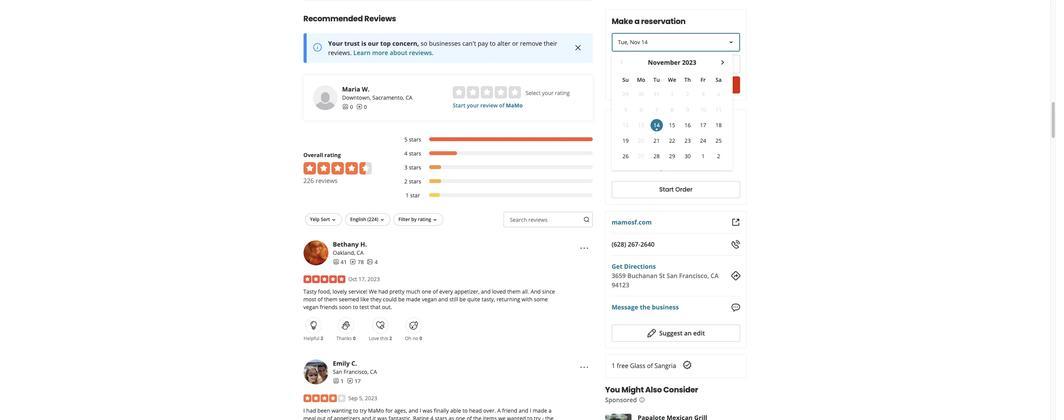 Task type: describe. For each thing, give the bounding box(es) containing it.
of down food, at the left of the page
[[318, 295, 323, 303]]

rating for select your rating
[[555, 89, 570, 96]]

stars for 4 stars
[[409, 150, 421, 157]]

16 chevron down v2 image for filter by rating
[[432, 217, 438, 223]]

24 pencil v2 image
[[647, 328, 657, 338]]

all.
[[522, 288, 530, 295]]

a inside i had been wanting to try mamo for ages, and i was finally able to head over. a friend and i made a meal out of appetizers and it was fantastic. rating 4 stars as one of the items we wanted to try - th
[[549, 407, 552, 414]]

1 down the emily
[[341, 377, 344, 385]]

filter by rating button
[[394, 213, 444, 226]]

tasty,
[[482, 295, 495, 303]]

su
[[623, 76, 629, 83]]

sangria
[[655, 361, 677, 370]]

the inside i had been wanting to try mamo for ages, and i was finally able to head over. a friend and i made a meal out of appetizers and it was fantastic. rating 4 stars as one of the items we wanted to try - th
[[474, 415, 482, 420]]

20
[[639, 137, 645, 144]]

29 inside cell
[[623, 90, 629, 98]]

photo of bethany h. image
[[304, 240, 328, 265]]

1 down find a table
[[671, 90, 674, 98]]

4 inside i had been wanting to try mamo for ages, and i was finally able to head over. a friend and i made a meal out of appetizers and it was fantastic. rating 4 stars as one of the items we wanted to try - th
[[431, 415, 434, 420]]

wanted
[[507, 415, 526, 420]]

12
[[623, 121, 629, 129]]

november 2023
[[649, 58, 697, 67]]

-
[[543, 415, 544, 420]]

no fees
[[612, 164, 634, 171]]

and up tasty,
[[481, 288, 491, 295]]

of right review
[[500, 102, 505, 109]]

w.
[[362, 85, 370, 93]]

photo of maria w. image
[[313, 85, 338, 110]]

love this 2
[[369, 335, 392, 342]]

start order
[[660, 185, 693, 194]]

can't
[[463, 39, 476, 48]]

search
[[510, 216, 527, 223]]

made inside i had been wanting to try mamo for ages, and i was finally able to head over. a friend and i made a meal out of appetizers and it was fantastic. rating 4 stars as one of the items we wanted to try - th
[[533, 407, 548, 414]]

filter reviews by 4 stars rating element
[[397, 150, 593, 157]]

and
[[531, 288, 541, 295]]

business
[[653, 303, 679, 312]]

24
[[701, 137, 707, 144]]

start for start your review of mamo
[[453, 102, 466, 109]]

suggest an edit button
[[612, 325, 741, 342]]

businesses
[[429, 39, 461, 48]]

filter reviews by 2 stars rating element
[[397, 178, 593, 185]]

(224)
[[368, 216, 379, 223]]

we inside 'november 2023' grid
[[669, 76, 677, 83]]

mon nov 6, 2023 cell
[[636, 104, 648, 116]]

you might also consider
[[606, 384, 699, 395]]

still
[[450, 295, 458, 303]]

1 horizontal spatial 29
[[670, 152, 676, 160]]

mamosf.com
[[612, 218, 652, 227]]

1 vertical spatial 30
[[685, 152, 691, 160]]

1 horizontal spatial was
[[423, 407, 433, 414]]

2 right helpful
[[321, 335, 323, 342]]

(2 reactions) element for love this 2
[[390, 335, 392, 342]]

filter reviews by 3 stars rating element
[[397, 164, 593, 171]]

it
[[373, 415, 376, 420]]

edit
[[694, 329, 706, 337]]

your trust is our top concern,
[[328, 39, 419, 48]]

2 right fri dec 1, 2023 cell
[[718, 152, 721, 160]]

1 vertical spatial them
[[324, 295, 338, 303]]

been
[[318, 407, 330, 414]]

row containing 12
[[618, 118, 727, 133]]

(0 reactions) element for thanks 0
[[353, 335, 356, 342]]

items
[[483, 415, 497, 420]]

and up wanted
[[519, 407, 529, 414]]

select
[[526, 89, 541, 96]]

1 horizontal spatial try
[[534, 415, 541, 420]]

message the business button
[[612, 303, 679, 312]]

head
[[469, 407, 482, 414]]

3659
[[612, 272, 626, 280]]

sep
[[349, 394, 358, 402]]

fees
[[621, 164, 634, 171]]

search image
[[584, 216, 590, 223]]

2 reviews. from the left
[[409, 48, 434, 57]]

26
[[623, 152, 629, 160]]

2640
[[641, 240, 655, 249]]

2023 inside grid
[[683, 58, 697, 67]]

so
[[421, 39, 428, 48]]

fri nov 10, 2023 cell
[[698, 104, 710, 116]]

sun oct 29, 2023 cell
[[620, 88, 632, 100]]

267-
[[628, 240, 641, 249]]

2 up 1 star
[[405, 178, 408, 185]]

message
[[612, 303, 639, 312]]

oh no 0
[[405, 335, 422, 342]]

for
[[386, 407, 393, 414]]

like
[[361, 295, 369, 303]]

suggest an edit
[[660, 329, 706, 337]]

star
[[410, 192, 420, 199]]

25
[[716, 137, 722, 144]]

2023 for h.
[[368, 275, 380, 283]]

overall
[[304, 151, 323, 159]]

1 i from the left
[[304, 407, 305, 414]]

5 for 5 stars
[[405, 136, 408, 143]]

thanks
[[337, 335, 352, 342]]

order inside button
[[676, 185, 693, 194]]

francisco, inside 'emily c. san francisco, ca'
[[344, 368, 369, 375]]

out.
[[382, 303, 392, 311]]

to inside tasty food, lovely service! we had pretty much one of every appetizer, and loved them all. and since most of them seemed like they could be made vegan and still be quite tasty, returning with some vegan friends soon to test that out.
[[353, 303, 358, 311]]

friends element for maria w.
[[342, 103, 353, 111]]

bethany h. link
[[333, 240, 367, 249]]

directions
[[625, 262, 656, 271]]

tu
[[654, 76, 661, 83]]

0 right no
[[420, 335, 422, 342]]

info alert
[[304, 33, 593, 63]]

free
[[617, 361, 629, 370]]

up
[[658, 164, 665, 171]]

able
[[451, 407, 461, 414]]

had inside tasty food, lovely service! we had pretty much one of every appetizer, and loved them all. and since most of them seemed like they could be made vegan and still be quite tasty, returning with some vegan friends soon to test that out.
[[379, 288, 388, 295]]

overall rating
[[304, 151, 341, 159]]

delivery
[[618, 137, 643, 145]]

returning
[[497, 295, 521, 303]]

22
[[670, 137, 676, 144]]

wed nov 1, 2023 cell
[[667, 88, 679, 100]]

as
[[449, 415, 455, 420]]

a for make
[[635, 16, 640, 27]]

maria w. downtown, sacramento, ca
[[342, 85, 413, 101]]

close image
[[574, 43, 583, 52]]

glass
[[631, 361, 646, 370]]

8
[[671, 106, 674, 113]]

your for select
[[542, 89, 554, 96]]

4 down 5 stars
[[405, 150, 408, 157]]

24 phone v2 image
[[731, 240, 741, 249]]

that
[[371, 303, 381, 311]]

pick
[[646, 164, 656, 171]]

16 review v2 image for bethany
[[350, 259, 356, 265]]

ca inside get directions 3659 buchanan st san francisco, ca 94123
[[711, 272, 719, 280]]

the inside button
[[640, 303, 651, 312]]

rating element
[[453, 86, 521, 98]]

tue oct 31, 2023 cell
[[651, 88, 663, 100]]

ca inside bethany h. oakland, ca
[[357, 249, 364, 256]]

226
[[304, 176, 314, 185]]

2 right this
[[390, 335, 392, 342]]

make
[[612, 16, 634, 27]]

start order button
[[612, 181, 741, 198]]

bethany
[[333, 240, 359, 249]]

pretty
[[390, 288, 405, 295]]

thu nov 9, 2023 cell
[[682, 104, 695, 116]]

4.5 star rating image
[[304, 162, 372, 174]]

order food
[[612, 116, 655, 127]]

0 right thanks at left bottom
[[353, 335, 356, 342]]

stars for 3 stars
[[409, 164, 421, 171]]

suggest
[[660, 329, 683, 337]]

takeout tab panel
[[612, 152, 686, 155]]

of right glass
[[648, 361, 654, 370]]

(no rating) image
[[453, 86, 521, 98]]

ca inside 'emily c. san francisco, ca'
[[370, 368, 377, 375]]

4 inside cell
[[718, 90, 721, 98]]

english (224) button
[[345, 213, 391, 226]]

3 for 3 stars
[[405, 164, 408, 171]]

and down the every
[[439, 295, 448, 303]]

photos element
[[367, 258, 378, 266]]

to up appetizers
[[353, 407, 359, 414]]

reservation
[[642, 16, 686, 27]]

so businesses can't pay to alter or remove their reviews.
[[328, 39, 558, 57]]

takeout
[[655, 137, 680, 145]]

mon oct 30, 2023 cell
[[636, 88, 648, 100]]

oct
[[349, 275, 357, 283]]

1 vertical spatial was
[[378, 415, 387, 420]]

78
[[358, 258, 364, 266]]

Select a date text field
[[612, 33, 741, 52]]

reviews element for w.
[[356, 103, 367, 111]]

16 friends v2 image for emily
[[333, 378, 339, 384]]

24 directions v2 image
[[731, 271, 741, 280]]

fri nov 3, 2023 cell
[[698, 88, 710, 100]]

wanting
[[332, 407, 352, 414]]

24 message v2 image
[[731, 303, 741, 312]]

had inside i had been wanting to try mamo for ages, and i was finally able to head over. a friend and i made a meal out of appetizers and it was fantastic. rating 4 stars as one of the items we wanted to try - th
[[306, 407, 316, 414]]

4 star rating image
[[304, 394, 345, 402]]

1 vertical spatial vegan
[[304, 303, 319, 311]]

  text field inside the recommended reviews element
[[504, 212, 593, 227]]

about
[[390, 48, 408, 57]]

helpful 2
[[304, 335, 323, 342]]

friends element for emily c.
[[333, 377, 344, 385]]

1 left free
[[612, 361, 616, 370]]

a for find
[[672, 81, 676, 89]]

an
[[685, 329, 692, 337]]

one inside i had been wanting to try mamo for ages, and i was finally able to head over. a friend and i made a meal out of appetizers and it was fantastic. rating 4 stars as one of the items we wanted to try - th
[[456, 415, 466, 420]]



Task type: vqa. For each thing, say whether or not it's contained in the screenshot.
H.
yes



Task type: locate. For each thing, give the bounding box(es) containing it.
more
[[372, 48, 388, 57]]

1 horizontal spatial 30
[[685, 152, 691, 160]]

downtown,
[[342, 94, 371, 101]]

your left review
[[467, 102, 479, 109]]

16 review v2 image for emily
[[347, 378, 353, 384]]

30 down mo
[[639, 90, 645, 98]]

1 vertical spatial san
[[333, 368, 342, 375]]

1 horizontal spatial 16 chevron down v2 image
[[379, 217, 386, 223]]

16 chevron down v2 image inside 'filter by rating' dropdown button
[[432, 217, 438, 223]]

2 down table
[[687, 90, 690, 98]]

2 (2 reactions) element from the left
[[390, 335, 392, 342]]

0 vertical spatial 2023
[[683, 58, 697, 67]]

0 horizontal spatial be
[[398, 295, 405, 303]]

francisco, inside get directions 3659 buchanan st san francisco, ca 94123
[[680, 272, 710, 280]]

test
[[360, 303, 369, 311]]

stars down the finally
[[435, 415, 448, 420]]

16 chevron down v2 image right (224)
[[379, 217, 386, 223]]

start for start order
[[660, 185, 674, 194]]

row group containing 29
[[618, 87, 727, 164]]

tue nov 7, 2023 cell
[[651, 104, 663, 116]]

0 vertical spatial reviews element
[[356, 103, 367, 111]]

1 vertical spatial one
[[456, 415, 466, 420]]

0 horizontal spatial 29
[[623, 90, 629, 98]]

i up rating
[[420, 407, 421, 414]]

23
[[685, 137, 691, 144]]

sat nov 11, 2023 cell
[[713, 104, 726, 116]]

reviews element down 'emily c. san francisco, ca'
[[347, 377, 361, 385]]

16 review v2 image
[[350, 259, 356, 265], [347, 378, 353, 384]]

1 vertical spatial 16 review v2 image
[[347, 378, 353, 384]]

2 stars
[[405, 178, 421, 185]]

pick up in 25-35 mins
[[646, 164, 700, 171]]

0 vertical spatial a
[[635, 16, 640, 27]]

san inside get directions 3659 buchanan st san francisco, ca 94123
[[667, 272, 678, 280]]

2 horizontal spatial i
[[530, 407, 532, 414]]

lovely
[[333, 288, 347, 295]]

message the business
[[612, 303, 679, 312]]

2 16 chevron down v2 image from the left
[[379, 217, 386, 223]]

english
[[350, 216, 366, 223]]

be
[[398, 295, 405, 303], [460, 295, 466, 303]]

31
[[654, 90, 660, 98]]

1 vertical spatial made
[[533, 407, 548, 414]]

1 horizontal spatial one
[[456, 415, 466, 420]]

fri dec 1, 2023 cell
[[698, 150, 710, 163]]

over.
[[484, 407, 496, 414]]

start inside button
[[660, 185, 674, 194]]

13
[[639, 121, 645, 129]]

food
[[636, 116, 655, 127]]

0 horizontal spatial had
[[306, 407, 316, 414]]

none radio inside the recommended reviews element
[[453, 86, 465, 98]]

4
[[718, 90, 721, 98], [405, 150, 408, 157], [375, 258, 378, 266], [431, 415, 434, 420]]

1 row from the top
[[618, 73, 727, 87]]

friends
[[320, 303, 338, 311]]

16 info v2 image
[[639, 397, 645, 403]]

1 horizontal spatial start
[[660, 185, 674, 194]]

try down sep 5, 2023 at left
[[360, 407, 367, 414]]

mamo inside i had been wanting to try mamo for ages, and i was finally able to head over. a friend and i made a meal out of appetizers and it was fantastic. rating 4 stars as one of the items we wanted to try - th
[[368, 407, 384, 414]]

1 horizontal spatial order
[[676, 185, 693, 194]]

row containing 19
[[618, 133, 727, 149]]

start left review
[[453, 102, 466, 109]]

2 vertical spatial 2023
[[365, 394, 378, 402]]

6 row from the top
[[618, 149, 727, 164]]

0 vertical spatial 17
[[701, 121, 707, 129]]

start down 'in'
[[660, 185, 674, 194]]

30 up 35
[[685, 152, 691, 160]]

(2 reactions) element right this
[[390, 335, 392, 342]]

None field
[[678, 55, 741, 73], [613, 55, 674, 73], [678, 55, 741, 73], [613, 55, 674, 73]]

reviews
[[365, 13, 396, 24]]

the right the message
[[640, 303, 651, 312]]

3 inside cell
[[702, 90, 705, 98]]

the down head
[[474, 415, 482, 420]]

1 vertical spatial the
[[474, 415, 482, 420]]

1 vertical spatial rating
[[325, 151, 341, 159]]

29 down su
[[623, 90, 629, 98]]

1 horizontal spatial rating
[[418, 216, 431, 223]]

1 16 friends v2 image from the top
[[333, 259, 339, 265]]

0 vertical spatial try
[[360, 407, 367, 414]]

(2 reactions) element for helpful 2
[[321, 335, 323, 342]]

1 vertical spatial start
[[660, 185, 674, 194]]

mon nov 20, 2023 cell
[[636, 135, 648, 147]]

0 vertical spatial made
[[406, 295, 421, 303]]

16 chevron down v2 image right sort
[[331, 217, 337, 223]]

was right it
[[378, 415, 387, 420]]

search reviews
[[510, 216, 548, 223]]

0 horizontal spatial made
[[406, 295, 421, 303]]

0 vertical spatial francisco,
[[680, 272, 710, 280]]

2 vertical spatial friends element
[[333, 377, 344, 385]]

friends element containing 41
[[333, 258, 347, 266]]

0 horizontal spatial start
[[453, 102, 466, 109]]

san right the st at the bottom right of page
[[667, 272, 678, 280]]

3 down 4 stars at the left of page
[[405, 164, 408, 171]]

filter
[[399, 216, 410, 223]]

3 i from the left
[[530, 407, 532, 414]]

(0 reactions) element right thanks at left bottom
[[353, 335, 356, 342]]

ca right sacramento,
[[406, 94, 413, 101]]

one down able
[[456, 415, 466, 420]]

rating for filter by rating
[[418, 216, 431, 223]]

to right able
[[463, 407, 468, 414]]

sat nov 4, 2023 cell
[[713, 88, 726, 100]]

0 horizontal spatial 3
[[405, 164, 408, 171]]

made
[[406, 295, 421, 303], [533, 407, 548, 414]]

3 16 chevron down v2 image from the left
[[432, 217, 438, 223]]

mamo
[[506, 102, 523, 109], [368, 407, 384, 414]]

and left it
[[362, 415, 371, 420]]

2 vertical spatial a
[[549, 407, 552, 414]]

1 horizontal spatial the
[[640, 303, 651, 312]]

1 horizontal spatial be
[[460, 295, 466, 303]]

sat dec 2, 2023 cell
[[713, 150, 726, 163]]

out
[[317, 415, 326, 420]]

1 horizontal spatial i
[[420, 407, 421, 414]]

16 chevron down v2 image for english (224)
[[379, 217, 386, 223]]

them up returning
[[508, 288, 521, 295]]

1 vertical spatial a
[[672, 81, 676, 89]]

sun nov 5, 2023 cell
[[620, 104, 632, 116]]

oakland,
[[333, 249, 356, 256]]

mon nov 13, 2023 cell
[[636, 119, 648, 132]]

had up "could"
[[379, 288, 388, 295]]

0 vertical spatial mamo
[[506, 102, 523, 109]]

them up the friends
[[324, 295, 338, 303]]

0 vertical spatial san
[[667, 272, 678, 280]]

1 horizontal spatial vegan
[[422, 295, 437, 303]]

1 (2 reactions) element from the left
[[321, 335, 323, 342]]

reviews for 226 reviews
[[316, 176, 338, 185]]

2 16 friends v2 image from the top
[[333, 378, 339, 384]]

1 vertical spatial order
[[676, 185, 693, 194]]

16 chevron down v2 image
[[331, 217, 337, 223], [379, 217, 386, 223], [432, 217, 438, 223]]

tue nov 14, 2023 cell
[[649, 118, 665, 133]]

1 horizontal spatial francisco,
[[680, 272, 710, 280]]

2 horizontal spatial 16 chevron down v2 image
[[432, 217, 438, 223]]

francisco, right the st at the bottom right of page
[[680, 272, 710, 280]]

2 i from the left
[[420, 407, 421, 414]]

16 chevron down v2 image inside english (224) popup button
[[379, 217, 386, 223]]

mamo right review
[[506, 102, 523, 109]]

1 vertical spatial mamo
[[368, 407, 384, 414]]

2 vertical spatial reviews element
[[347, 377, 361, 385]]

a inside find a table link
[[672, 81, 676, 89]]

yelp
[[310, 216, 320, 223]]

start inside the recommended reviews element
[[453, 102, 466, 109]]

0 vertical spatial was
[[423, 407, 433, 414]]

stars for 5 stars
[[409, 136, 421, 143]]

row containing 5
[[618, 102, 727, 118]]

1 be from the left
[[398, 295, 405, 303]]

5 for 5
[[625, 106, 628, 113]]

17,
[[359, 275, 366, 283]]

5 up 4 stars at the left of page
[[405, 136, 408, 143]]

ages,
[[395, 407, 407, 414]]

pay
[[478, 39, 488, 48]]

reviews right search
[[529, 216, 548, 223]]

sun nov 12, 2023 cell
[[620, 119, 632, 132]]

16 chevron down v2 image right the filter by rating
[[432, 217, 438, 223]]

1 horizontal spatial them
[[508, 288, 521, 295]]

stars down 4 stars at the left of page
[[409, 164, 421, 171]]

0 horizontal spatial san
[[333, 368, 342, 375]]

0 vertical spatial 16 friends v2 image
[[333, 259, 339, 265]]

reviews element containing 78
[[350, 258, 364, 266]]

row group
[[618, 87, 727, 164]]

reviews. inside the so businesses can't pay to alter or remove their reviews.
[[328, 48, 352, 57]]

we inside tasty food, lovely service! we had pretty much one of every appetizer, and loved them all. and since most of them seemed like they could be made vegan and still be quite tasty, returning with some vegan friends soon to test that out.
[[369, 288, 377, 295]]

None radio
[[453, 86, 465, 98]]

21
[[654, 137, 660, 144]]

16
[[685, 121, 691, 129]]

16 review v2 image down 'emily c. san francisco, ca'
[[347, 378, 353, 384]]

and up rating
[[409, 407, 419, 414]]

(0 reactions) element right no
[[420, 335, 422, 342]]

to inside the so businesses can't pay to alter or remove their reviews.
[[490, 39, 496, 48]]

friends element
[[342, 103, 353, 111], [333, 258, 347, 266], [333, 377, 344, 385]]

rating right 'by'
[[418, 216, 431, 223]]

5 row from the top
[[618, 133, 727, 149]]

concern,
[[393, 39, 419, 48]]

mamosf.com link
[[612, 218, 652, 227]]

5 up order food
[[625, 106, 628, 113]]

3 inside the recommended reviews element
[[405, 164, 408, 171]]

3 down the fr
[[702, 90, 705, 98]]

1 horizontal spatial (2 reactions) element
[[390, 335, 392, 342]]

get
[[612, 262, 623, 271]]

0 horizontal spatial i
[[304, 407, 305, 414]]

we up they
[[369, 288, 377, 295]]

0 horizontal spatial 30
[[639, 90, 645, 98]]

16 friends v2 image for bethany
[[333, 259, 339, 265]]

be down the pretty
[[398, 295, 405, 303]]

1 vertical spatial your
[[467, 102, 479, 109]]

friends element containing 0
[[342, 103, 353, 111]]

1 vertical spatial friends element
[[333, 258, 347, 266]]

0 horizontal spatial your
[[467, 102, 479, 109]]

1 (0 reactions) element from the left
[[353, 335, 356, 342]]

None radio
[[467, 86, 479, 98], [481, 86, 493, 98], [495, 86, 507, 98], [509, 86, 521, 98], [467, 86, 479, 98], [481, 86, 493, 98], [495, 86, 507, 98], [509, 86, 521, 98]]

rating inside dropdown button
[[418, 216, 431, 223]]

i right friend
[[530, 407, 532, 414]]

reviews element for c.
[[347, 377, 361, 385]]

november 2023 grid
[[618, 58, 727, 164]]

17 inside reviews element
[[355, 377, 361, 385]]

i up meal
[[304, 407, 305, 414]]

row containing su
[[618, 73, 727, 87]]

2023 right 5,
[[365, 394, 378, 402]]

0 horizontal spatial (2 reactions) element
[[321, 335, 323, 342]]

you
[[606, 384, 621, 395]]

stars up 4 stars at the left of page
[[409, 136, 421, 143]]

0 horizontal spatial rating
[[325, 151, 341, 159]]

soon
[[339, 303, 352, 311]]

0 horizontal spatial order
[[612, 116, 634, 127]]

vegan down most
[[304, 303, 319, 311]]

wed nov 8, 2023 cell
[[667, 104, 679, 116]]

16 friends v2 image
[[333, 259, 339, 265], [333, 378, 339, 384]]

might
[[622, 384, 644, 395]]

  text field
[[504, 212, 593, 227]]

0 vertical spatial your
[[542, 89, 554, 96]]

a
[[498, 407, 501, 414]]

0 horizontal spatial reviews.
[[328, 48, 352, 57]]

1 horizontal spatial we
[[669, 76, 677, 83]]

1 16 chevron down v2 image from the left
[[331, 217, 337, 223]]

made inside tasty food, lovely service! we had pretty much one of every appetizer, and loved them all. and since most of them seemed like they could be made vegan and still be quite tasty, returning with some vegan friends soon to test that out.
[[406, 295, 421, 303]]

(0 reactions) element
[[353, 335, 356, 342], [420, 335, 422, 342]]

2023 right 17,
[[368, 275, 380, 283]]

recommended reviews element
[[279, 0, 618, 420]]

friends element down oakland,
[[333, 258, 347, 266]]

3 for 3
[[702, 90, 705, 98]]

filter reviews by 1 star rating element
[[397, 192, 593, 199]]

1 horizontal spatial 5
[[625, 106, 628, 113]]

2 (0 reactions) element from the left
[[420, 335, 422, 342]]

0 horizontal spatial reviews
[[316, 176, 338, 185]]

1 horizontal spatial your
[[542, 89, 554, 96]]

0 vertical spatial friends element
[[342, 103, 353, 111]]

stars inside 'element'
[[409, 136, 421, 143]]

1 horizontal spatial (0 reactions) element
[[420, 335, 422, 342]]

stars up the star on the left
[[409, 178, 421, 185]]

mon nov 27, 2023 cell
[[636, 150, 648, 163]]

francisco, down the c.
[[344, 368, 369, 375]]

3 stars
[[405, 164, 421, 171]]

one
[[422, 288, 432, 295], [456, 415, 466, 420]]

2 be from the left
[[460, 295, 466, 303]]

fr
[[701, 76, 706, 83]]

consider
[[664, 384, 699, 395]]

we up 'wed nov 1, 2023' cell
[[669, 76, 677, 83]]

24 check in v2 image
[[683, 360, 692, 370]]

0 horizontal spatial was
[[378, 415, 387, 420]]

16 photos v2 image
[[367, 259, 373, 265]]

your for start
[[467, 102, 479, 109]]

seemed
[[339, 295, 359, 303]]

17 down fri nov 10, 2023 cell
[[701, 121, 707, 129]]

we
[[499, 415, 506, 420]]

0 vertical spatial 5
[[625, 106, 628, 113]]

1 horizontal spatial reviews.
[[409, 48, 434, 57]]

oct 17, 2023
[[349, 275, 380, 283]]

top
[[381, 39, 391, 48]]

1 reviews. from the left
[[328, 48, 352, 57]]

16 chevron down v2 image inside yelp sort dropdown button
[[331, 217, 337, 223]]

row
[[618, 73, 727, 87], [618, 87, 727, 102], [618, 102, 727, 118], [618, 118, 727, 133], [618, 133, 727, 149], [618, 149, 727, 164]]

(2 reactions) element right helpful
[[321, 335, 323, 342]]

4 inside photos element
[[375, 258, 378, 266]]

find a table link
[[612, 76, 741, 93]]

san down the emily
[[333, 368, 342, 375]]

appetizers
[[334, 415, 360, 420]]

ca down h.
[[357, 249, 364, 256]]

made down much
[[406, 295, 421, 303]]

reviews element containing 0
[[356, 103, 367, 111]]

menu image
[[580, 244, 589, 253]]

one right much
[[422, 288, 432, 295]]

4 row from the top
[[618, 118, 727, 133]]

9
[[687, 106, 690, 113]]

1 vertical spatial had
[[306, 407, 316, 414]]

16 friends v2 image
[[342, 104, 349, 110]]

4 right rating
[[431, 415, 434, 420]]

0 vertical spatial we
[[669, 76, 677, 83]]

sponsored
[[606, 396, 638, 404]]

could
[[383, 295, 397, 303]]

they
[[371, 295, 382, 303]]

with
[[522, 295, 533, 303]]

3 row from the top
[[618, 102, 727, 118]]

1 vertical spatial we
[[369, 288, 377, 295]]

0 horizontal spatial them
[[324, 295, 338, 303]]

every
[[440, 288, 453, 295]]

5 star rating image
[[304, 275, 345, 283]]

0 vertical spatial one
[[422, 288, 432, 295]]

oh
[[405, 335, 412, 342]]

in
[[666, 164, 671, 171]]

had up meal
[[306, 407, 316, 414]]

of left the every
[[433, 288, 438, 295]]

0 horizontal spatial (0 reactions) element
[[353, 335, 356, 342]]

1 vertical spatial reviews element
[[350, 258, 364, 266]]

0 horizontal spatial a
[[549, 407, 552, 414]]

to right pay
[[490, 39, 496, 48]]

tab list containing delivery
[[612, 136, 686, 152]]

find a table
[[658, 81, 695, 89]]

ca inside maria w. downtown, sacramento, ca
[[406, 94, 413, 101]]

2023 for c.
[[365, 394, 378, 402]]

table
[[678, 81, 695, 89]]

35
[[680, 164, 686, 171]]

1 vertical spatial try
[[534, 415, 541, 420]]

filter reviews by 5 stars rating element
[[397, 136, 593, 143]]

1 vertical spatial reviews
[[529, 216, 548, 223]]

0 horizontal spatial 17
[[355, 377, 361, 385]]

friends element down the emily
[[333, 377, 344, 385]]

remove
[[520, 39, 542, 48]]

16 review v2 image
[[356, 104, 363, 110]]

thu nov 2, 2023 cell
[[682, 88, 695, 100]]

photo of emily c. image
[[304, 360, 328, 384]]

15
[[670, 121, 676, 129]]

stars
[[409, 136, 421, 143], [409, 150, 421, 157], [409, 164, 421, 171], [409, 178, 421, 185], [435, 415, 448, 420]]

16 friends v2 image down the emily
[[333, 378, 339, 384]]

be right still in the left of the page
[[460, 295, 466, 303]]

made up -
[[533, 407, 548, 414]]

to left -
[[528, 415, 533, 420]]

1 left the star on the left
[[406, 192, 409, 199]]

5 inside 'element'
[[405, 136, 408, 143]]

2023 up th
[[683, 58, 697, 67]]

2 row from the top
[[618, 87, 727, 102]]

mamo up it
[[368, 407, 384, 414]]

reviews element for h.
[[350, 258, 364, 266]]

emily
[[333, 359, 350, 368]]

24 external link v2 image
[[731, 218, 741, 227]]

filter by rating
[[399, 216, 431, 223]]

1 horizontal spatial 3
[[702, 90, 705, 98]]

5 inside cell
[[625, 106, 628, 113]]

was up rating
[[423, 407, 433, 414]]

2 horizontal spatial rating
[[555, 89, 570, 96]]

6
[[640, 106, 643, 113]]

san inside 'emily c. san francisco, ca'
[[333, 368, 342, 375]]

try left -
[[534, 415, 541, 420]]

by
[[412, 216, 417, 223]]

5 stars
[[405, 136, 421, 143]]

ca
[[406, 94, 413, 101], [357, 249, 364, 256], [711, 272, 719, 280], [370, 368, 377, 375]]

to
[[490, 39, 496, 48], [353, 303, 358, 311], [353, 407, 359, 414], [463, 407, 468, 414], [528, 415, 533, 420]]

0 vertical spatial start
[[453, 102, 466, 109]]

(0 reactions) element for oh no 0
[[420, 335, 422, 342]]

menu image
[[580, 363, 589, 372]]

4 right 16 photos v2
[[375, 258, 378, 266]]

get directions link
[[612, 262, 656, 271]]

0 vertical spatial vegan
[[422, 295, 437, 303]]

reviews element down downtown,
[[356, 103, 367, 111]]

sort
[[321, 216, 330, 223]]

make a reservation
[[612, 16, 686, 27]]

stars for 2 stars
[[409, 178, 421, 185]]

reviews element
[[356, 103, 367, 111], [350, 258, 364, 266], [347, 377, 361, 385]]

0 horizontal spatial francisco,
[[344, 368, 369, 375]]

1 horizontal spatial reviews
[[529, 216, 548, 223]]

row containing 26
[[618, 149, 727, 164]]

0 horizontal spatial vegan
[[304, 303, 319, 311]]

to left test
[[353, 303, 358, 311]]

24 info v2 image
[[313, 43, 322, 52]]

try
[[360, 407, 367, 414], [534, 415, 541, 420]]

friends element containing 1
[[333, 377, 344, 385]]

c.
[[352, 359, 357, 368]]

friends element for bethany h.
[[333, 258, 347, 266]]

2 vertical spatial rating
[[418, 216, 431, 223]]

4 down sa
[[718, 90, 721, 98]]

friends element left 16 review v2 icon
[[342, 103, 353, 111]]

11
[[716, 106, 722, 113]]

2 horizontal spatial a
[[672, 81, 676, 89]]

0 horizontal spatial one
[[422, 288, 432, 295]]

226 reviews
[[304, 176, 338, 185]]

0 vertical spatial had
[[379, 288, 388, 295]]

0 horizontal spatial 5
[[405, 136, 408, 143]]

4 stars
[[405, 150, 421, 157]]

rating up 4.5 star rating image
[[325, 151, 341, 159]]

is
[[362, 39, 367, 48]]

of down head
[[467, 415, 472, 420]]

29 up pick up in 25-35 mins
[[670, 152, 676, 160]]

reviews for search reviews
[[529, 216, 548, 223]]

stars inside i had been wanting to try mamo for ages, and i was finally able to head over. a friend and i made a meal out of appetizers and it was fantastic. rating 4 stars as one of the items we wanted to try - th
[[435, 415, 448, 420]]

0 vertical spatial 29
[[623, 90, 629, 98]]

0 vertical spatial order
[[612, 116, 634, 127]]

16 chevron down v2 image for yelp sort
[[331, 217, 337, 223]]

0 inside reviews element
[[364, 103, 367, 110]]

17 inside 'november 2023' grid
[[701, 121, 707, 129]]

order down 35
[[676, 185, 693, 194]]

sacramento,
[[373, 94, 404, 101]]

0 right 16 friends v2 image
[[350, 103, 353, 110]]

1 down '24'
[[702, 152, 705, 160]]

reviews element right '41'
[[350, 258, 364, 266]]

learn more about reviews.
[[354, 48, 434, 57]]

30 inside cell
[[639, 90, 645, 98]]

one inside tasty food, lovely service! we had pretty much one of every appetizer, and loved them all. and since most of them seemed like they could be made vegan and still be quite tasty, returning with some vegan friends soon to test that out.
[[422, 288, 432, 295]]

of right out
[[327, 415, 333, 420]]

0 horizontal spatial 16 chevron down v2 image
[[331, 217, 337, 223]]

rating
[[413, 415, 429, 420]]

reviews element containing 17
[[347, 377, 361, 385]]

(2 reactions) element
[[321, 335, 323, 342], [390, 335, 392, 342]]

0 horizontal spatial the
[[474, 415, 482, 420]]

row containing 29
[[618, 87, 727, 102]]

0 vertical spatial them
[[508, 288, 521, 295]]

tab list
[[612, 136, 686, 152]]

reviews. down your
[[328, 48, 352, 57]]

0 horizontal spatial try
[[360, 407, 367, 414]]

0 right 16 review v2 icon
[[364, 103, 367, 110]]

0 horizontal spatial we
[[369, 288, 377, 295]]



